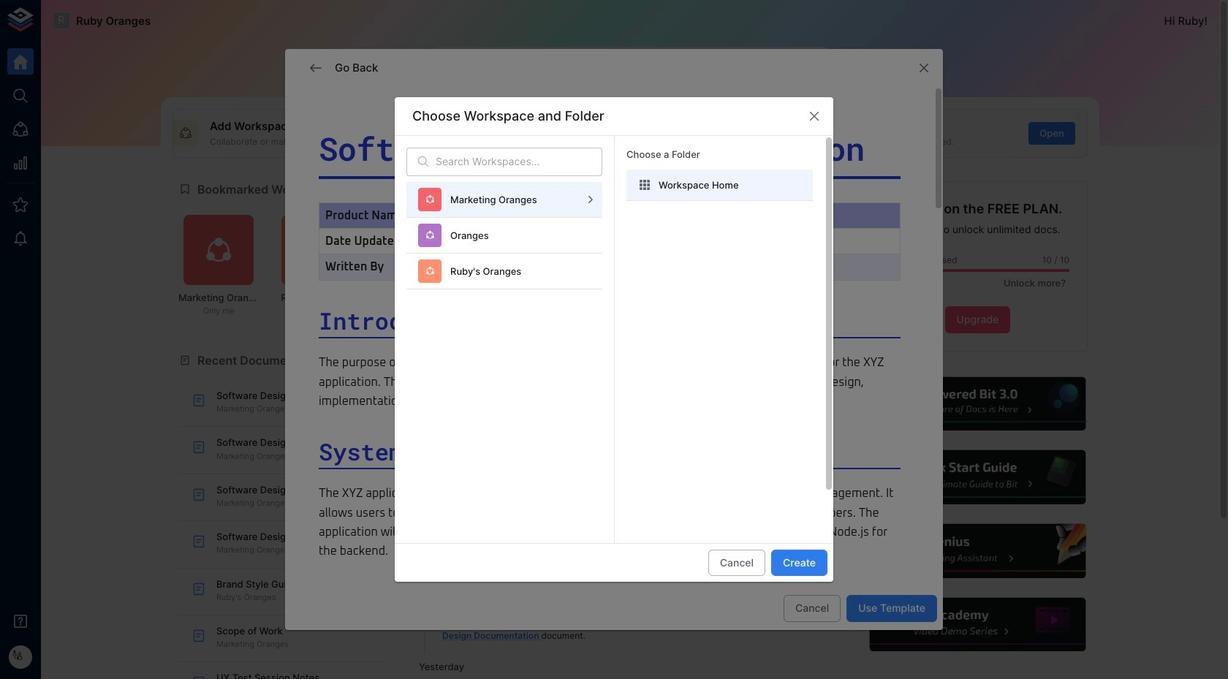 Task type: describe. For each thing, give the bounding box(es) containing it.
2 help image from the top
[[868, 449, 1088, 507]]

3 help image from the top
[[868, 522, 1088, 580]]



Task type: locate. For each thing, give the bounding box(es) containing it.
dialog
[[285, 49, 944, 679], [395, 97, 834, 592]]

Search Workspaces... text field
[[436, 147, 603, 176]]

1 help image from the top
[[868, 375, 1088, 433]]

4 help image from the top
[[868, 596, 1088, 654]]

help image
[[868, 375, 1088, 433], [868, 449, 1088, 507], [868, 522, 1088, 580], [868, 596, 1088, 654]]



Task type: vqa. For each thing, say whether or not it's contained in the screenshot.
SEARCH WORKSPACES... Text Field
yes



